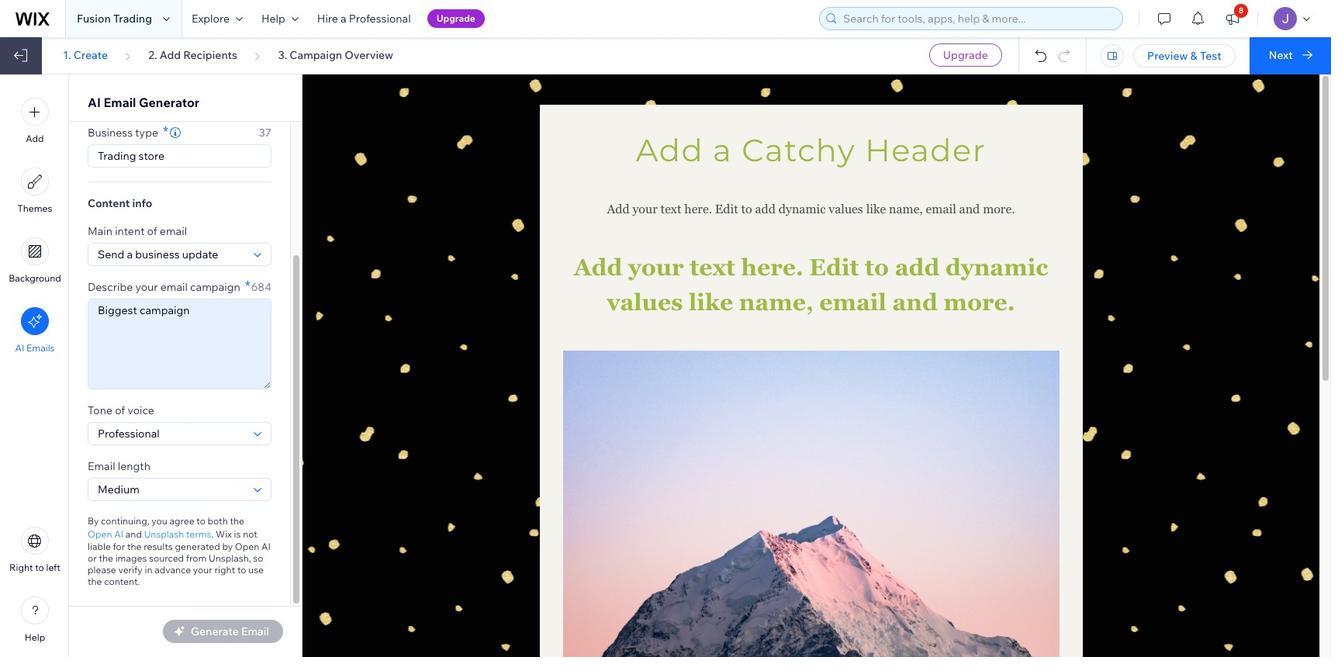 Task type: describe. For each thing, give the bounding box(es) containing it.
the right or
[[99, 552, 113, 564]]

images
[[115, 552, 147, 564]]

unsplash,
[[209, 552, 251, 564]]

0 vertical spatial of
[[147, 224, 157, 238]]

0 vertical spatial name,
[[889, 202, 923, 216]]

to inside by continuing, you agree to both the open ai and unsplash terms
[[197, 515, 205, 527]]

1 horizontal spatial like
[[866, 202, 886, 216]]

37
[[259, 126, 272, 140]]

3.
[[278, 48, 287, 62]]

recipients
[[183, 48, 237, 62]]

preview & test
[[1147, 49, 1222, 63]]

describe your email campaign * 684
[[88, 277, 272, 295]]

the down or
[[88, 576, 102, 587]]

1 vertical spatial add
[[895, 254, 940, 281]]

business
[[88, 126, 133, 140]]

preview
[[1147, 49, 1188, 63]]

background
[[9, 272, 61, 284]]

0 vertical spatial upgrade button
[[427, 9, 485, 28]]

right to left button
[[9, 527, 60, 573]]

your inside . wix is not liable for the results generated by open ai or the images sourced from unsplash, so please verify in advance your right to use the content.
[[193, 564, 212, 576]]

next button
[[1250, 37, 1331, 74]]

1 horizontal spatial upgrade button
[[929, 43, 1002, 67]]

main
[[88, 224, 112, 238]]

right
[[215, 564, 235, 576]]

please
[[88, 564, 116, 576]]

professional
[[349, 12, 411, 26]]

1. create
[[63, 48, 108, 62]]

agree
[[170, 515, 194, 527]]

0 horizontal spatial add
[[755, 202, 776, 216]]

the right for
[[127, 541, 142, 552]]

0 vertical spatial email
[[104, 95, 136, 110]]

describe
[[88, 280, 133, 294]]

campaign
[[290, 48, 342, 62]]

1 horizontal spatial text
[[690, 254, 735, 281]]

results
[[144, 541, 173, 552]]

and inside by continuing, you agree to both the open ai and unsplash terms
[[126, 528, 142, 540]]

ai email generator
[[88, 95, 200, 110]]

a for professional
[[341, 12, 347, 26]]

liable
[[88, 541, 111, 552]]

tone
[[88, 403, 113, 417]]

emails
[[26, 342, 55, 354]]

content
[[88, 196, 130, 210]]

&
[[1191, 49, 1198, 63]]

tone of voice
[[88, 403, 154, 417]]

by continuing, you agree to both the open ai and unsplash terms
[[88, 515, 244, 540]]

type
[[135, 126, 158, 140]]

generator
[[139, 95, 200, 110]]

1 horizontal spatial and
[[892, 289, 938, 316]]

to inside . wix is not liable for the results generated by open ai or the images sourced from unsplash, so please verify in advance your right to use the content.
[[237, 564, 246, 576]]

. wix is not liable for the results generated by open ai or the images sourced from unsplash, so please verify in advance your right to use the content.
[[88, 528, 271, 587]]

0 horizontal spatial values
[[607, 289, 683, 316]]

is
[[234, 528, 241, 540]]

main intent of email
[[88, 224, 187, 238]]

email length
[[88, 459, 150, 473]]

your inside describe your email campaign * 684
[[135, 280, 158, 294]]

ai emails
[[15, 342, 55, 354]]

header
[[865, 131, 986, 169]]

0 horizontal spatial of
[[115, 403, 125, 417]]

unsplash
[[144, 528, 184, 540]]

wix
[[216, 528, 232, 540]]

right to left
[[9, 562, 60, 573]]

0 vertical spatial help button
[[252, 0, 308, 37]]

trading
[[113, 12, 152, 26]]

0 vertical spatial here.
[[684, 202, 712, 216]]

not
[[243, 528, 257, 540]]

background button
[[9, 237, 61, 284]]

intent
[[115, 224, 145, 238]]

explore
[[192, 12, 230, 26]]

both
[[208, 515, 228, 527]]

add button
[[21, 98, 49, 144]]

hire a professional link
[[308, 0, 420, 37]]

2. add recipients
[[148, 48, 237, 62]]

0 vertical spatial add your text here. edit to add dynamic values like name, email and more.
[[607, 202, 1015, 216]]

business type *
[[88, 123, 168, 140]]

8
[[1239, 5, 1244, 16]]

ai inside by continuing, you agree to both the open ai and unsplash terms
[[114, 528, 123, 540]]

1 horizontal spatial *
[[245, 277, 251, 295]]

the inside by continuing, you agree to both the open ai and unsplash terms
[[230, 515, 244, 527]]

open inside . wix is not liable for the results generated by open ai or the images sourced from unsplash, so please verify in advance your right to use the content.
[[235, 541, 259, 552]]

0 vertical spatial values
[[829, 202, 863, 216]]

fusion trading
[[77, 12, 152, 26]]

684
[[251, 280, 272, 294]]

campaign
[[190, 280, 240, 294]]

ai emails button
[[15, 307, 55, 354]]

ai up business
[[88, 95, 101, 110]]

right
[[9, 562, 33, 573]]

3. campaign overview
[[278, 48, 393, 62]]



Task type: locate. For each thing, give the bounding box(es) containing it.
open up liable
[[88, 528, 112, 540]]

1 vertical spatial and
[[892, 289, 938, 316]]

*
[[163, 123, 168, 140], [245, 277, 251, 295]]

open ai link
[[88, 527, 123, 541]]

* right 'type'
[[163, 123, 168, 140]]

help button down right to left
[[21, 597, 49, 643]]

1 horizontal spatial add
[[895, 254, 940, 281]]

1 vertical spatial name,
[[739, 289, 814, 316]]

add
[[160, 48, 181, 62], [636, 131, 704, 169], [26, 133, 44, 144], [607, 202, 630, 216], [574, 254, 622, 281]]

1 vertical spatial upgrade button
[[929, 43, 1002, 67]]

advance
[[155, 564, 191, 576]]

length
[[118, 459, 150, 473]]

catchy
[[742, 131, 856, 169]]

upgrade down search for tools, apps, help & more... "field" at the right of the page
[[943, 48, 988, 62]]

add a catchy header
[[636, 131, 986, 169]]

0 vertical spatial help
[[261, 12, 285, 26]]

0 horizontal spatial name,
[[739, 289, 814, 316]]

.
[[211, 528, 214, 540]]

0 vertical spatial a
[[341, 12, 347, 26]]

0 vertical spatial add
[[755, 202, 776, 216]]

and
[[959, 202, 980, 216], [892, 289, 938, 316], [126, 528, 142, 540]]

1 vertical spatial email
[[88, 459, 115, 473]]

0 horizontal spatial here.
[[684, 202, 712, 216]]

0 vertical spatial text
[[661, 202, 682, 216]]

None field
[[93, 244, 249, 265], [93, 423, 249, 445], [93, 479, 249, 500], [93, 244, 249, 265], [93, 423, 249, 445], [93, 479, 249, 500]]

help button up 3.
[[252, 0, 308, 37]]

1 vertical spatial like
[[689, 289, 733, 316]]

0 vertical spatial edit
[[715, 202, 738, 216]]

in
[[145, 564, 152, 576]]

terms
[[186, 528, 211, 540]]

0 horizontal spatial edit
[[715, 202, 738, 216]]

continuing,
[[101, 515, 149, 527]]

of
[[147, 224, 157, 238], [115, 403, 125, 417]]

overview
[[345, 48, 393, 62]]

open inside by continuing, you agree to both the open ai and unsplash terms
[[88, 528, 112, 540]]

or
[[88, 552, 97, 564]]

email up business type * at the top of the page
[[104, 95, 136, 110]]

hire
[[317, 12, 338, 26]]

Describe your email campaign text field
[[88, 299, 271, 389]]

0 vertical spatial open
[[88, 528, 112, 540]]

email
[[926, 202, 956, 216], [160, 224, 187, 238], [160, 280, 188, 294], [820, 289, 887, 316]]

left
[[46, 562, 60, 573]]

ai left emails
[[15, 342, 24, 354]]

more.
[[983, 202, 1015, 216], [944, 289, 1015, 316]]

help button
[[252, 0, 308, 37], [21, 597, 49, 643]]

by
[[88, 515, 99, 527]]

1 horizontal spatial help
[[261, 12, 285, 26]]

2 horizontal spatial and
[[959, 202, 980, 216]]

help down right to left
[[25, 631, 45, 643]]

open down the not
[[235, 541, 259, 552]]

Business type field
[[93, 145, 266, 167]]

unsplash terms link
[[144, 527, 211, 541]]

0 horizontal spatial and
[[126, 528, 142, 540]]

a left catchy
[[713, 131, 732, 169]]

email
[[104, 95, 136, 110], [88, 459, 115, 473]]

1 vertical spatial dynamic
[[946, 254, 1048, 281]]

themes
[[18, 202, 52, 214]]

of right "intent"
[[147, 224, 157, 238]]

a
[[341, 12, 347, 26], [713, 131, 732, 169]]

1 horizontal spatial upgrade
[[943, 48, 988, 62]]

0 vertical spatial and
[[959, 202, 980, 216]]

the
[[230, 515, 244, 527], [127, 541, 142, 552], [99, 552, 113, 564], [88, 576, 102, 587]]

help up 3.
[[261, 12, 285, 26]]

next
[[1269, 48, 1293, 62]]

name,
[[889, 202, 923, 216], [739, 289, 814, 316]]

themes button
[[18, 168, 52, 214]]

like
[[866, 202, 886, 216], [689, 289, 733, 316]]

2.
[[148, 48, 157, 62]]

1 horizontal spatial here.
[[741, 254, 804, 281]]

upgrade button down search for tools, apps, help & more... "field" at the right of the page
[[929, 43, 1002, 67]]

the up is at the left bottom of the page
[[230, 515, 244, 527]]

ai
[[88, 95, 101, 110], [15, 342, 24, 354], [114, 528, 123, 540], [261, 541, 271, 552]]

by
[[222, 541, 233, 552]]

2. add recipients link
[[148, 48, 237, 62]]

0 horizontal spatial *
[[163, 123, 168, 140]]

add inside add button
[[26, 133, 44, 144]]

1 vertical spatial text
[[690, 254, 735, 281]]

1 horizontal spatial a
[[713, 131, 732, 169]]

ai up use
[[261, 541, 271, 552]]

upgrade right professional
[[436, 12, 475, 24]]

1 vertical spatial more.
[[944, 289, 1015, 316]]

test
[[1200, 49, 1222, 63]]

verify
[[118, 564, 143, 576]]

to inside button
[[35, 562, 44, 573]]

add
[[755, 202, 776, 216], [895, 254, 940, 281]]

0 vertical spatial more.
[[983, 202, 1015, 216]]

0 horizontal spatial open
[[88, 528, 112, 540]]

1 horizontal spatial dynamic
[[946, 254, 1048, 281]]

1 horizontal spatial help button
[[252, 0, 308, 37]]

1 vertical spatial values
[[607, 289, 683, 316]]

0 horizontal spatial like
[[689, 289, 733, 316]]

1 vertical spatial of
[[115, 403, 125, 417]]

content info
[[88, 196, 152, 210]]

ai inside "button"
[[15, 342, 24, 354]]

0 vertical spatial dynamic
[[779, 202, 826, 216]]

1 vertical spatial help button
[[21, 597, 49, 643]]

1 horizontal spatial edit
[[809, 254, 859, 281]]

upgrade button
[[427, 9, 485, 28], [929, 43, 1002, 67]]

sourced
[[149, 552, 184, 564]]

1 vertical spatial a
[[713, 131, 732, 169]]

0 vertical spatial *
[[163, 123, 168, 140]]

generated
[[175, 541, 220, 552]]

0 horizontal spatial help
[[25, 631, 45, 643]]

fusion
[[77, 12, 111, 26]]

1 vertical spatial add your text here. edit to add dynamic values like name, email and more.
[[574, 254, 1054, 316]]

1.
[[63, 48, 71, 62]]

1 vertical spatial open
[[235, 541, 259, 552]]

from
[[186, 552, 207, 564]]

1 vertical spatial *
[[245, 277, 251, 295]]

Search for tools, apps, help & more... field
[[839, 8, 1118, 29]]

1. create link
[[63, 48, 108, 62]]

use
[[248, 564, 264, 576]]

0 horizontal spatial dynamic
[[779, 202, 826, 216]]

0 horizontal spatial text
[[661, 202, 682, 216]]

content.
[[104, 576, 140, 587]]

1 vertical spatial upgrade
[[943, 48, 988, 62]]

1 vertical spatial edit
[[809, 254, 859, 281]]

0 horizontal spatial upgrade
[[436, 12, 475, 24]]

1 horizontal spatial values
[[829, 202, 863, 216]]

1 vertical spatial help
[[25, 631, 45, 643]]

voice
[[128, 403, 154, 417]]

here.
[[684, 202, 712, 216], [741, 254, 804, 281]]

edit
[[715, 202, 738, 216], [809, 254, 859, 281]]

create
[[73, 48, 108, 62]]

add your text here. edit to add dynamic values like name, email and more.
[[607, 202, 1015, 216], [574, 254, 1054, 316]]

0 horizontal spatial help button
[[21, 597, 49, 643]]

1 horizontal spatial name,
[[889, 202, 923, 216]]

help
[[261, 12, 285, 26], [25, 631, 45, 643]]

upgrade
[[436, 12, 475, 24], [943, 48, 988, 62]]

dynamic
[[779, 202, 826, 216], [946, 254, 1048, 281]]

8 button
[[1216, 0, 1250, 37]]

so
[[253, 552, 263, 564]]

email left length
[[88, 459, 115, 473]]

1 horizontal spatial open
[[235, 541, 259, 552]]

0 horizontal spatial a
[[341, 12, 347, 26]]

1 horizontal spatial of
[[147, 224, 157, 238]]

of right tone
[[115, 403, 125, 417]]

1 vertical spatial here.
[[741, 254, 804, 281]]

upgrade button right professional
[[427, 9, 485, 28]]

email inside describe your email campaign * 684
[[160, 280, 188, 294]]

* left 684
[[245, 277, 251, 295]]

for
[[113, 541, 125, 552]]

info
[[132, 196, 152, 210]]

hire a professional
[[317, 12, 411, 26]]

a right hire
[[341, 12, 347, 26]]

a for catchy
[[713, 131, 732, 169]]

ai inside . wix is not liable for the results generated by open ai or the images sourced from unsplash, so please verify in advance your right to use the content.
[[261, 541, 271, 552]]

text
[[661, 202, 682, 216], [690, 254, 735, 281]]

0 vertical spatial upgrade
[[436, 12, 475, 24]]

3. campaign overview link
[[278, 48, 393, 62]]

ai up for
[[114, 528, 123, 540]]

2 vertical spatial and
[[126, 528, 142, 540]]

0 vertical spatial like
[[866, 202, 886, 216]]

0 horizontal spatial upgrade button
[[427, 9, 485, 28]]

preview & test button
[[1134, 44, 1236, 67]]

you
[[152, 515, 167, 527]]



Task type: vqa. For each thing, say whether or not it's contained in the screenshot.
bottommost ELEMENTS
no



